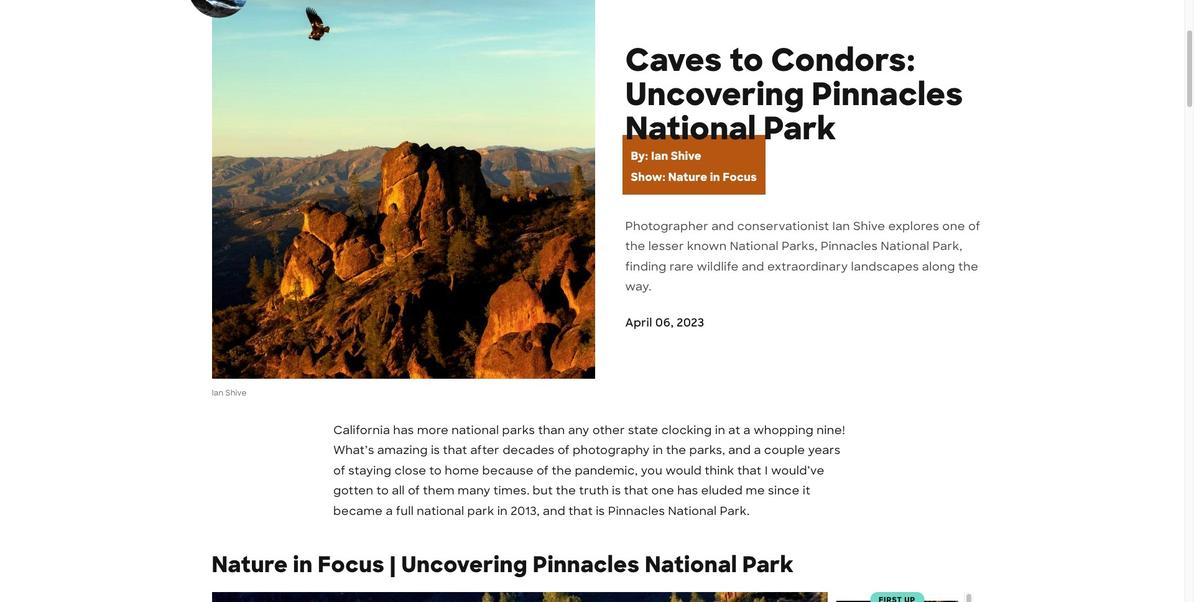 Task type: locate. For each thing, give the bounding box(es) containing it.
1 vertical spatial park
[[743, 551, 795, 579]]

1 vertical spatial is
[[612, 484, 621, 498]]

2 horizontal spatial ian
[[833, 219, 851, 234]]

2013,
[[511, 504, 540, 519]]

the down park,
[[959, 259, 979, 274]]

parks,
[[690, 443, 726, 458]]

1 vertical spatial a
[[754, 443, 762, 458]]

the up but
[[552, 463, 572, 478]]

shive inside photographer and conservationist ian shive explores one of the lesser known national parks, pinnacles national park, finding rare wildlife and extraordinary landscapes along the way.
[[854, 219, 886, 234]]

|
[[390, 551, 396, 579]]

because
[[483, 463, 534, 478]]

0 vertical spatial uncovering
[[626, 74, 805, 115]]

that
[[443, 443, 468, 458], [738, 463, 762, 478], [624, 484, 649, 498], [569, 504, 593, 519]]

1 vertical spatial national
[[417, 504, 465, 519]]

photography
[[573, 443, 650, 458]]

pinnacles
[[812, 74, 964, 115], [821, 239, 878, 254], [608, 504, 665, 519], [533, 551, 640, 579]]

of down 'than'
[[558, 443, 570, 458]]

photographer and conservationist ian shive explores one of the lesser known national parks, pinnacles national park, finding rare wildlife and extraordinary landscapes along the way.
[[626, 219, 981, 294]]

any
[[569, 423, 590, 438]]

1 vertical spatial ian
[[833, 219, 851, 234]]

0 vertical spatial ian
[[651, 149, 669, 164]]

me
[[746, 484, 765, 498]]

national inside california has more national parks than any other state clocking in at a whopping nine! what's amazing is that after decades of photography in the parks, and a couple years of staying close to home because of the pandemic, you would think that i would've gotten to all of them many times. but the truth is that one has eluded me since it became a full national park in 2013, and that is pinnacles national park.
[[668, 504, 717, 519]]

ian inside caves to condors: uncovering pinnacles national park by: ian shive show: nature in focus
[[651, 149, 669, 164]]

would
[[666, 463, 702, 478]]

staying
[[349, 463, 392, 478]]

national up after at the bottom of page
[[452, 423, 499, 438]]

2 vertical spatial a
[[386, 504, 393, 519]]

a left full
[[386, 504, 393, 519]]

to
[[730, 40, 764, 81], [430, 463, 442, 478], [377, 484, 389, 498]]

1 vertical spatial focus
[[318, 551, 385, 579]]

0 vertical spatial nature
[[669, 170, 708, 185]]

is down truth in the bottom of the page
[[596, 504, 605, 519]]

to inside caves to condors: uncovering pinnacles national park by: ian shive show: nature in focus
[[730, 40, 764, 81]]

0 horizontal spatial focus
[[318, 551, 385, 579]]

uncovering
[[626, 74, 805, 115], [401, 551, 528, 579]]

but
[[533, 484, 553, 498]]

is right truth in the bottom of the page
[[612, 484, 621, 498]]

2 horizontal spatial to
[[730, 40, 764, 81]]

nature
[[669, 170, 708, 185], [212, 551, 288, 579]]

i
[[765, 463, 768, 478]]

national down them
[[417, 504, 465, 519]]

2 vertical spatial ian
[[212, 388, 224, 398]]

1 vertical spatial shive
[[854, 219, 886, 234]]

1 horizontal spatial one
[[943, 219, 966, 234]]

caves to condors: uncovering pinnacles national park by: ian shive show: nature in focus
[[626, 40, 964, 185]]

a left couple
[[754, 443, 762, 458]]

0 vertical spatial park
[[764, 109, 837, 149]]

ian shive
[[212, 388, 247, 398]]

1 vertical spatial to
[[430, 463, 442, 478]]

0 horizontal spatial nature
[[212, 551, 288, 579]]

has up amazing
[[393, 423, 414, 438]]

0 vertical spatial one
[[943, 219, 966, 234]]

focus
[[723, 170, 757, 185], [318, 551, 385, 579]]

of right "all"
[[408, 484, 420, 498]]

1 horizontal spatial shive
[[671, 149, 702, 164]]

after
[[471, 443, 500, 458]]

0 vertical spatial shive
[[671, 149, 702, 164]]

2 horizontal spatial shive
[[854, 219, 886, 234]]

think
[[705, 463, 735, 478]]

1 vertical spatial one
[[652, 484, 675, 498]]

1 horizontal spatial focus
[[723, 170, 757, 185]]

uncovering inside caves to condors: uncovering pinnacles national park by: ian shive show: nature in focus
[[626, 74, 805, 115]]

0 vertical spatial is
[[431, 443, 440, 458]]

one
[[943, 219, 966, 234], [652, 484, 675, 498]]

what's
[[333, 443, 374, 458]]

national inside caves to condors: uncovering pinnacles national park by: ian shive show: nature in focus
[[626, 109, 756, 149]]

park
[[468, 504, 494, 519]]

shive
[[671, 149, 702, 164], [854, 219, 886, 234], [226, 388, 247, 398]]

2 horizontal spatial a
[[754, 443, 762, 458]]

is down more at the left of page
[[431, 443, 440, 458]]

that up home
[[443, 443, 468, 458]]

a right at
[[744, 423, 751, 438]]

became
[[333, 504, 383, 519]]

national
[[452, 423, 499, 438], [417, 504, 465, 519]]

2 vertical spatial to
[[377, 484, 389, 498]]

the up would
[[667, 443, 687, 458]]

of right the "explores"
[[969, 219, 981, 234]]

0 horizontal spatial a
[[386, 504, 393, 519]]

2 vertical spatial shive
[[226, 388, 247, 398]]

1 horizontal spatial to
[[430, 463, 442, 478]]

pinnacles inside caves to condors: uncovering pinnacles national park by: ian shive show: nature in focus
[[812, 74, 964, 115]]

at
[[729, 423, 741, 438]]

truth
[[579, 484, 609, 498]]

pinnacles inside california has more national parks than any other state clocking in at a whopping nine! what's amazing is that after decades of photography in the parks, and a couple years of staying close to home because of the pandemic, you would think that i would've gotten to all of them many times. but the truth is that one has eluded me since it became a full national park in 2013, and that is pinnacles national park.
[[608, 504, 665, 519]]

times.
[[494, 484, 530, 498]]

photographer
[[626, 219, 709, 234]]

whopping
[[754, 423, 814, 438]]

embedded video element
[[212, 592, 399, 602]]

landscapes
[[851, 259, 919, 274]]

explores
[[889, 219, 940, 234]]

0 horizontal spatial shive
[[226, 388, 247, 398]]

1 horizontal spatial nature
[[669, 170, 708, 185]]

0 vertical spatial focus
[[723, 170, 757, 185]]

a
[[744, 423, 751, 438], [754, 443, 762, 458], [386, 504, 393, 519]]

ian inside photographer and conservationist ian shive explores one of the lesser known national parks, pinnacles national park, finding rare wildlife and extraordinary landscapes along the way.
[[833, 219, 851, 234]]

along
[[923, 259, 956, 274]]

1 vertical spatial has
[[678, 484, 699, 498]]

national
[[626, 109, 756, 149], [730, 239, 779, 254], [881, 239, 930, 254], [668, 504, 717, 519], [645, 551, 738, 579]]

2 vertical spatial is
[[596, 504, 605, 519]]

1 horizontal spatial ian
[[651, 149, 669, 164]]

and
[[712, 219, 734, 234], [742, 259, 765, 274], [729, 443, 751, 458], [543, 504, 566, 519]]

one inside california has more national parks than any other state clocking in at a whopping nine! what's amazing is that after decades of photography in the parks, and a couple years of staying close to home because of the pandemic, you would think that i would've gotten to all of them many times. but the truth is that one has eluded me since it became a full national park in 2013, and that is pinnacles national park.
[[652, 484, 675, 498]]

park
[[764, 109, 837, 149], [743, 551, 795, 579]]

1 vertical spatial uncovering
[[401, 551, 528, 579]]

is
[[431, 443, 440, 458], [612, 484, 621, 498], [596, 504, 605, 519]]

has
[[393, 423, 414, 438], [678, 484, 699, 498]]

0 horizontal spatial is
[[431, 443, 440, 458]]

0 vertical spatial a
[[744, 423, 751, 438]]

one up park,
[[943, 219, 966, 234]]

wildlife
[[697, 259, 739, 274]]

1 horizontal spatial uncovering
[[626, 74, 805, 115]]

of
[[969, 219, 981, 234], [558, 443, 570, 458], [333, 463, 346, 478], [537, 463, 549, 478], [408, 484, 420, 498]]

focus inside caves to condors: uncovering pinnacles national park by: ian shive show: nature in focus
[[723, 170, 757, 185]]

the
[[626, 239, 646, 254], [959, 259, 979, 274], [667, 443, 687, 458], [552, 463, 572, 478], [556, 484, 576, 498]]

other
[[593, 423, 625, 438]]

parks,
[[782, 239, 818, 254]]

in
[[710, 170, 720, 185], [715, 423, 726, 438], [653, 443, 663, 458], [498, 504, 508, 519], [293, 551, 313, 579]]

conservationist
[[738, 219, 830, 234]]

and right wildlife
[[742, 259, 765, 274]]

0 vertical spatial to
[[730, 40, 764, 81]]

has down would
[[678, 484, 699, 498]]

it
[[803, 484, 811, 498]]

0 vertical spatial has
[[393, 423, 414, 438]]

one down you
[[652, 484, 675, 498]]

nature in focus | uncovering pinnacles national park image
[[837, 601, 958, 602]]

shive inside caves to condors: uncovering pinnacles national park by: ian shive show: nature in focus
[[671, 149, 702, 164]]

2023
[[677, 315, 705, 330]]

ian
[[651, 149, 669, 164], [833, 219, 851, 234], [212, 388, 224, 398]]

0 horizontal spatial one
[[652, 484, 675, 498]]

and down at
[[729, 443, 751, 458]]

since
[[768, 484, 800, 498]]

known
[[687, 239, 727, 254]]



Task type: describe. For each thing, give the bounding box(es) containing it.
nine!
[[817, 423, 846, 438]]

years
[[809, 443, 841, 458]]

the up finding
[[626, 239, 646, 254]]

california
[[333, 423, 390, 438]]

clocking
[[662, 423, 712, 438]]

park inside caves to condors: uncovering pinnacles national park by: ian shive show: nature in focus
[[764, 109, 837, 149]]

all
[[392, 484, 405, 498]]

06,
[[656, 315, 674, 330]]

condors:
[[771, 40, 916, 81]]

show:
[[631, 170, 666, 185]]

parks
[[502, 423, 535, 438]]

finding
[[626, 259, 667, 274]]

in inside caves to condors: uncovering pinnacles national park by: ian shive show: nature in focus
[[710, 170, 720, 185]]

of inside photographer and conservationist ian shive explores one of the lesser known national parks, pinnacles national park, finding rare wildlife and extraordinary landscapes along the way.
[[969, 219, 981, 234]]

pinnacles inside photographer and conservationist ian shive explores one of the lesser known national parks, pinnacles national park, finding rare wildlife and extraordinary landscapes along the way.
[[821, 239, 878, 254]]

that down you
[[624, 484, 649, 498]]

by:
[[631, 149, 649, 164]]

park.
[[720, 504, 750, 519]]

the right but
[[556, 484, 576, 498]]

way.
[[626, 279, 652, 294]]

than
[[538, 423, 565, 438]]

0 horizontal spatial uncovering
[[401, 551, 528, 579]]

of up gotten
[[333, 463, 346, 478]]

1 horizontal spatial is
[[596, 504, 605, 519]]

lesser
[[649, 239, 684, 254]]

couple
[[765, 443, 806, 458]]

one inside photographer and conservationist ian shive explores one of the lesser known national parks, pinnacles national park, finding rare wildlife and extraordinary landscapes along the way.
[[943, 219, 966, 234]]

and up the known
[[712, 219, 734, 234]]

april
[[626, 315, 653, 330]]

full
[[396, 504, 414, 519]]

nature inside caves to condors: uncovering pinnacles national park by: ian shive show: nature in focus
[[669, 170, 708, 185]]

0 horizontal spatial ian
[[212, 388, 224, 398]]

1 horizontal spatial a
[[744, 423, 751, 438]]

and down but
[[543, 504, 566, 519]]

0 horizontal spatial to
[[377, 484, 389, 498]]

pandemic,
[[575, 463, 638, 478]]

close
[[395, 463, 427, 478]]

of up but
[[537, 463, 549, 478]]

0 vertical spatial national
[[452, 423, 499, 438]]

caves
[[626, 40, 722, 81]]

many
[[458, 484, 491, 498]]

1 horizontal spatial has
[[678, 484, 699, 498]]

park,
[[933, 239, 963, 254]]

state
[[628, 423, 659, 438]]

would've
[[771, 463, 825, 478]]

rare
[[670, 259, 694, 274]]

eluded
[[702, 484, 743, 498]]

april 06, 2023
[[626, 315, 705, 330]]

california has more national parks than any other state clocking in at a whopping nine! what's amazing is that after decades of photography in the parks, and a couple years of staying close to home because of the pandemic, you would think that i would've gotten to all of them many times. but the truth is that one has eluded me since it became a full national park in 2013, and that is pinnacles national park.
[[333, 423, 846, 519]]

that down truth in the bottom of the page
[[569, 504, 593, 519]]

you
[[641, 463, 663, 478]]

decades
[[503, 443, 555, 458]]

extraordinary
[[768, 259, 848, 274]]

nature in focus | uncovering pinnacles national park
[[212, 551, 795, 579]]

that left i on the bottom right of the page
[[738, 463, 762, 478]]

home
[[445, 463, 479, 478]]

1 vertical spatial nature
[[212, 551, 288, 579]]

them
[[423, 484, 455, 498]]

gotten
[[333, 484, 374, 498]]

2 horizontal spatial is
[[612, 484, 621, 498]]

0 horizontal spatial has
[[393, 423, 414, 438]]

ian shive link
[[651, 149, 702, 164]]

more
[[417, 423, 449, 438]]

nature in focus link
[[669, 170, 757, 185]]

amazing
[[377, 443, 428, 458]]



Task type: vqa. For each thing, say whether or not it's contained in the screenshot.
Shark associated with Shark Week Podcast
no



